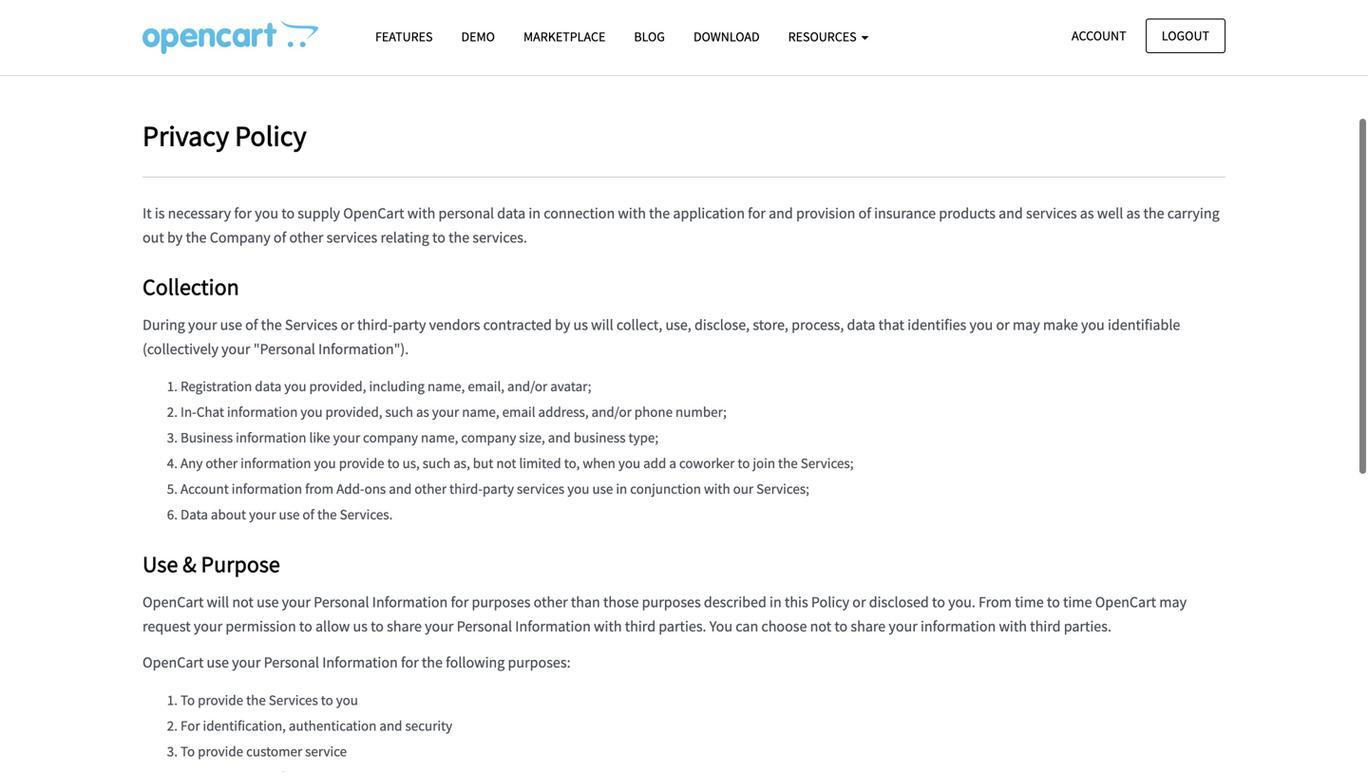 Task type: describe. For each thing, give the bounding box(es) containing it.
2 time from the left
[[1063, 593, 1092, 612]]

limited
[[519, 454, 561, 472]]

your down permission
[[232, 653, 261, 672]]

use inside during your use of the services or third-party vendors contracted by us will collect, use, disclose, store, process, data that identifies you or may make you identifiable (collectively your "personal information").
[[220, 315, 242, 334]]

policy inside opencart will not use your personal information for purposes other than those purposes described in this policy or disclosed to you. from time to time opencart may request your permission to allow us to share your personal information with third parties. you can choose not to share your information with third parties.
[[811, 593, 849, 612]]

for up company
[[234, 204, 252, 223]]

provision
[[796, 204, 855, 223]]

the down necessary
[[186, 228, 207, 247]]

2 vertical spatial information
[[322, 653, 398, 672]]

for right the application
[[748, 204, 766, 223]]

with right connection
[[618, 204, 646, 223]]

you inside it is necessary for you to supply opencart with personal data in connection with the application for and provision of insurance products and services as well as the carrying out by the company of other services relating to the services.
[[255, 204, 278, 223]]

identification,
[[203, 717, 286, 735]]

and right ons
[[389, 480, 412, 498]]

the left the application
[[649, 204, 670, 223]]

third- inside registration data you provided, including name, email, and/or avatar; in-chat information you provided, such as your name, email address, and/or phone number; business information like your company name, company size, and business type; any other information you provide to us, such as, but not limited to, when you add a coworker to join the services; account information from add-ons and other third-party services you use in conjunction with our services; data about your use of the services.
[[449, 480, 483, 498]]

during your use of the services or third-party vendors contracted by us will collect, use, disclose, store, process, data that identifies you or may make you identifiable (collectively your "personal information").
[[143, 315, 1180, 359]]

1 third from the left
[[625, 617, 656, 636]]

in-
[[181, 403, 196, 421]]

information up about at the left bottom of the page
[[232, 480, 302, 498]]

1 parties. from the left
[[659, 617, 706, 636]]

avatar;
[[550, 377, 591, 395]]

1 vertical spatial provided,
[[325, 403, 382, 421]]

your right request
[[194, 617, 222, 636]]

2 company from the left
[[461, 429, 516, 447]]

during
[[143, 315, 185, 334]]

can
[[736, 617, 758, 636]]

features link
[[361, 20, 447, 53]]

information right chat
[[227, 403, 298, 421]]

services.
[[473, 228, 527, 247]]

this
[[785, 593, 808, 612]]

with inside registration data you provided, including name, email, and/or avatar; in-chat information you provided, such as your name, email address, and/or phone number; business information like your company name, company size, and business type; any other information you provide to us, such as, but not limited to, when you add a coworker to join the services; account information from add-ons and other third-party services you use in conjunction with our services; data about your use of the services.
[[704, 480, 730, 498]]

as inside registration data you provided, including name, email, and/or avatar; in-chat information you provided, such as your name, email address, and/or phone number; business information like your company name, company size, and business type; any other information you provide to us, such as, but not limited to, when you add a coworker to join the services; account information from add-ons and other third-party services you use in conjunction with our services; data about your use of the services.
[[416, 403, 429, 421]]

from
[[305, 480, 334, 498]]

for left following
[[401, 653, 419, 672]]

join
[[753, 454, 775, 472]]

service
[[305, 742, 347, 760]]

products
[[939, 204, 996, 223]]

add-
[[336, 480, 364, 498]]

data inside registration data you provided, including name, email, and/or avatar; in-chat information you provided, such as your name, email address, and/or phone number; business information like your company name, company size, and business type; any other information you provide to us, such as, but not limited to, when you add a coworker to join the services; account information from add-ons and other third-party services you use in conjunction with our services; data about your use of the services.
[[255, 377, 281, 395]]

2 to from the top
[[181, 742, 195, 760]]

blog
[[634, 28, 665, 45]]

when
[[583, 454, 616, 472]]

services inside during your use of the services or third-party vendors contracted by us will collect, use, disclose, store, process, data that identifies you or may make you identifiable (collectively your "personal information").
[[285, 315, 338, 334]]

to inside the to provide the services to you for identification, authentication and security to provide customer service
[[321, 691, 333, 709]]

business
[[181, 429, 233, 447]]

contracted
[[483, 315, 552, 334]]

for
[[181, 717, 200, 735]]

to provide the services to you for identification, authentication and security to provide customer service
[[181, 691, 452, 760]]

business
[[574, 429, 626, 447]]

information inside opencart will not use your personal information for purposes other than those purposes described in this policy or disclosed to you. from time to time opencart may request your permission to allow us to share your personal information with third parties. you can choose not to share your information with third parties.
[[921, 617, 996, 636]]

you down "personal
[[284, 377, 306, 395]]

0 horizontal spatial and/or
[[507, 377, 547, 395]]

address,
[[538, 403, 589, 421]]

services.
[[340, 506, 393, 524]]

us inside opencart will not use your personal information for purposes other than those purposes described in this policy or disclosed to you. from time to time opencart may request your permission to allow us to share your personal information with third parties. you can choose not to share your information with third parties.
[[353, 617, 368, 636]]

any
[[181, 454, 203, 472]]

collection
[[143, 273, 239, 301]]

us inside during your use of the services or third-party vendors contracted by us will collect, use, disclose, store, process, data that identifies you or may make you identifiable (collectively your "personal information").
[[573, 315, 588, 334]]

&
[[183, 550, 196, 579]]

of right company
[[274, 228, 286, 247]]

1 vertical spatial services
[[326, 228, 377, 247]]

with down those
[[594, 617, 622, 636]]

resources
[[788, 28, 859, 45]]

email,
[[468, 377, 505, 395]]

collect,
[[616, 315, 662, 334]]

use inside opencart will not use your personal information for purposes other than those purposes described in this policy or disclosed to you. from time to time opencart may request your permission to allow us to share your personal information with third parties. you can choose not to share your information with third parties.
[[257, 593, 279, 612]]

1 share from the left
[[387, 617, 422, 636]]

to left "supply"
[[281, 204, 295, 223]]

company
[[210, 228, 270, 247]]

our
[[733, 480, 754, 498]]

1 purposes from the left
[[472, 593, 531, 612]]

1 horizontal spatial and/or
[[591, 403, 632, 421]]

resources link
[[774, 20, 883, 53]]

privacy
[[143, 118, 229, 153]]

conjunction
[[630, 480, 701, 498]]

by inside it is necessary for you to supply opencart with personal data in connection with the application for and provision of insurance products and services as well as the carrying out by the company of other services relating to the services.
[[167, 228, 183, 247]]

1 vertical spatial such
[[423, 454, 451, 472]]

information up 'from'
[[240, 454, 311, 472]]

information").
[[318, 340, 409, 359]]

opencart inside it is necessary for you to supply opencart with personal data in connection with the application for and provision of insurance products and services as well as the carrying out by the company of other services relating to the services.
[[343, 204, 404, 223]]

your up following
[[425, 617, 454, 636]]

1 company from the left
[[363, 429, 418, 447]]

party inside registration data you provided, including name, email, and/or avatar; in-chat information you provided, such as your name, email address, and/or phone number; business information like your company name, company size, and business type; any other information you provide to us, such as, but not limited to, when you add a coworker to join the services; account information from add-ons and other third-party services you use in conjunction with our services; data about your use of the services.
[[483, 480, 514, 498]]

you left the "add"
[[618, 454, 640, 472]]

of right 'provision'
[[858, 204, 871, 223]]

download link
[[679, 20, 774, 53]]

following
[[446, 653, 505, 672]]

services inside the to provide the services to you for identification, authentication and security to provide customer service
[[269, 691, 318, 709]]

features
[[375, 28, 433, 45]]

opencart use your personal information for the following purposes:
[[143, 653, 571, 672]]

like
[[309, 429, 330, 447]]

store,
[[753, 315, 788, 334]]

allow
[[315, 617, 350, 636]]

0 horizontal spatial or
[[341, 315, 354, 334]]

it
[[143, 204, 152, 223]]

those
[[603, 593, 639, 612]]

to left join
[[738, 454, 750, 472]]

party inside during your use of the services or third-party vendors contracted by us will collect, use, disclose, store, process, data that identifies you or may make you identifiable (collectively your "personal information").
[[393, 315, 426, 334]]

marketplace link
[[509, 20, 620, 53]]

2 parties. from the left
[[1064, 617, 1112, 636]]

you down to,
[[567, 480, 589, 498]]

identifies
[[907, 315, 966, 334]]

ons
[[364, 480, 386, 498]]

to left allow
[[299, 617, 312, 636]]

to left us,
[[387, 454, 400, 472]]

authentication
[[289, 717, 377, 735]]

you up the like
[[300, 403, 323, 421]]

your up permission
[[282, 593, 311, 612]]

account inside registration data you provided, including name, email, and/or avatar; in-chat information you provided, such as your name, email address, and/or phone number; business information like your company name, company size, and business type; any other information you provide to us, such as, but not limited to, when you add a coworker to join the services; account information from add-ons and other third-party services you use in conjunction with our services; data about your use of the services.
[[181, 480, 229, 498]]

described
[[704, 593, 767, 612]]

use down permission
[[207, 653, 229, 672]]

2 vertical spatial name,
[[421, 429, 458, 447]]

add
[[643, 454, 666, 472]]

application
[[673, 204, 745, 223]]

1 vertical spatial provide
[[198, 691, 243, 709]]

your right the like
[[333, 429, 360, 447]]

registration data you provided, including name, email, and/or avatar; in-chat information you provided, such as your name, email address, and/or phone number; business information like your company name, company size, and business type; any other information you provide to us, such as, but not limited to, when you add a coworker to join the services; account information from add-ons and other third-party services you use in conjunction with our services; data about your use of the services.
[[181, 377, 854, 524]]

disclose,
[[694, 315, 750, 334]]

it is necessary for you to supply opencart with personal data in connection with the application for and provision of insurance products and services as well as the carrying out by the company of other services relating to the services.
[[143, 204, 1220, 247]]

use
[[143, 550, 178, 579]]

personal
[[438, 204, 494, 223]]

0 vertical spatial provided,
[[309, 377, 366, 395]]

request
[[143, 617, 191, 636]]

demo
[[461, 28, 495, 45]]

and right the products
[[999, 204, 1023, 223]]

use & purpose
[[143, 550, 280, 579]]

0 vertical spatial services
[[1026, 204, 1077, 223]]

download
[[693, 28, 760, 45]]

the right join
[[778, 454, 798, 472]]

the left following
[[422, 653, 443, 672]]

identifiable
[[1108, 315, 1180, 334]]

by inside during your use of the services or third-party vendors contracted by us will collect, use, disclose, store, process, data that identifies you or may make you identifiable (collectively your "personal information").
[[555, 315, 570, 334]]

you.
[[948, 593, 976, 612]]

to right the choose
[[834, 617, 848, 636]]

vendors
[[429, 315, 480, 334]]

of inside registration data you provided, including name, email, and/or avatar; in-chat information you provided, such as your name, email address, and/or phone number; business information like your company name, company size, and business type; any other information you provide to us, such as, but not limited to, when you add a coworker to join the services; account information from add-ons and other third-party services you use in conjunction with our services; data about your use of the services.
[[303, 506, 314, 524]]

process,
[[792, 315, 844, 334]]

you
[[709, 617, 733, 636]]

will inside during your use of the services or third-party vendors contracted by us will collect, use, disclose, store, process, data that identifies you or may make you identifiable (collectively your "personal information").
[[591, 315, 613, 334]]

you down the like
[[314, 454, 336, 472]]

services inside registration data you provided, including name, email, and/or avatar; in-chat information you provided, such as your name, email address, and/or phone number; business information like your company name, company size, and business type; any other information you provide to us, such as, but not limited to, when you add a coworker to join the services; account information from add-ons and other third-party services you use in conjunction with our services; data about your use of the services.
[[517, 480, 565, 498]]

1 to from the top
[[181, 691, 195, 709]]

out
[[143, 228, 164, 247]]

the inside the to provide the services to you for identification, authentication and security to provide customer service
[[246, 691, 266, 709]]

to up opencart use your personal information for the following purposes:
[[371, 617, 384, 636]]

other down the "business" at left bottom
[[206, 454, 238, 472]]

with up relating
[[407, 204, 435, 223]]

well
[[1097, 204, 1123, 223]]



Task type: locate. For each thing, give the bounding box(es) containing it.
with down from
[[999, 617, 1027, 636]]

not up permission
[[232, 593, 254, 612]]

number;
[[676, 403, 727, 421]]

services up "personal
[[285, 315, 338, 334]]

with left our
[[704, 480, 730, 498]]

or left disclosed
[[852, 593, 866, 612]]

by
[[167, 228, 183, 247], [555, 315, 570, 334]]

1 horizontal spatial such
[[423, 454, 451, 472]]

you up company
[[255, 204, 278, 223]]

1 horizontal spatial services
[[517, 480, 565, 498]]

opencart will not use your personal information for purposes other than those purposes described in this policy or disclosed to you. from time to time opencart may request your permission to allow us to share your personal information with third parties. you can choose not to share your information with third parties.
[[143, 593, 1187, 636]]

logout link
[[1146, 19, 1226, 53]]

1 vertical spatial services;
[[756, 480, 809, 498]]

your right about at the left bottom of the page
[[249, 506, 276, 524]]

choose
[[761, 617, 807, 636]]

information up opencart use your personal information for the following purposes:
[[372, 593, 448, 612]]

0 horizontal spatial by
[[167, 228, 183, 247]]

and inside the to provide the services to you for identification, authentication and security to provide customer service
[[379, 717, 402, 735]]

type;
[[628, 429, 658, 447]]

the
[[649, 204, 670, 223], [1143, 204, 1164, 223], [186, 228, 207, 247], [449, 228, 469, 247], [261, 315, 282, 334], [778, 454, 798, 472], [317, 506, 337, 524], [422, 653, 443, 672], [246, 691, 266, 709]]

purposes
[[472, 593, 531, 612], [642, 593, 701, 612]]

1 vertical spatial third-
[[449, 480, 483, 498]]

in inside registration data you provided, including name, email, and/or avatar; in-chat information you provided, such as your name, email address, and/or phone number; business information like your company name, company size, and business type; any other information you provide to us, such as, but not limited to, when you add a coworker to join the services; account information from add-ons and other third-party services you use in conjunction with our services; data about your use of the services.
[[616, 480, 627, 498]]

0 horizontal spatial share
[[387, 617, 422, 636]]

1 vertical spatial by
[[555, 315, 570, 334]]

"personal
[[253, 340, 315, 359]]

for inside opencart will not use your personal information for purposes other than those purposes described in this policy or disclosed to you. from time to time opencart may request your permission to allow us to share your personal information with third parties. you can choose not to share your information with third parties.
[[451, 593, 469, 612]]

in left this
[[770, 593, 782, 612]]

the down personal
[[449, 228, 469, 247]]

insurance
[[874, 204, 936, 223]]

will inside opencart will not use your personal information for purposes other than those purposes described in this policy or disclosed to you. from time to time opencart may request your permission to allow us to share your personal information with third parties. you can choose not to share your information with third parties.
[[207, 593, 229, 612]]

about
[[211, 506, 246, 524]]

1 horizontal spatial account
[[1072, 27, 1126, 44]]

1 vertical spatial name,
[[462, 403, 499, 421]]

0 horizontal spatial third-
[[357, 315, 393, 334]]

and/or up business
[[591, 403, 632, 421]]

share up opencart use your personal information for the following purposes:
[[387, 617, 422, 636]]

or inside opencart will not use your personal information for purposes other than those purposes described in this policy or disclosed to you. from time to time opencart may request your permission to allow us to share your personal information with third parties. you can choose not to share your information with third parties.
[[852, 593, 866, 612]]

and/or
[[507, 377, 547, 395], [591, 403, 632, 421]]

1 vertical spatial in
[[616, 480, 627, 498]]

0 horizontal spatial parties.
[[659, 617, 706, 636]]

0 vertical spatial personal
[[314, 593, 369, 612]]

may inside during your use of the services or third-party vendors contracted by us will collect, use, disclose, store, process, data that identifies you or may make you identifiable (collectively your "personal information").
[[1013, 315, 1040, 334]]

0 horizontal spatial account
[[181, 480, 229, 498]]

0 horizontal spatial may
[[1013, 315, 1040, 334]]

you right identifies
[[969, 315, 993, 334]]

account link
[[1056, 19, 1143, 53]]

provide up the "add-"
[[339, 454, 384, 472]]

to left you.
[[932, 593, 945, 612]]

use,
[[665, 315, 691, 334]]

other inside opencart will not use your personal information for purposes other than those purposes described in this policy or disclosed to you. from time to time opencart may request your permission to allow us to share your personal information with third parties. you can choose not to share your information with third parties.
[[534, 593, 568, 612]]

supply
[[298, 204, 340, 223]]

account
[[1072, 27, 1126, 44], [181, 480, 229, 498]]

to up authentication
[[321, 691, 333, 709]]

as,
[[453, 454, 470, 472]]

a
[[669, 454, 676, 472]]

demo link
[[447, 20, 509, 53]]

1 horizontal spatial policy
[[811, 593, 849, 612]]

you right make
[[1081, 315, 1105, 334]]

than
[[571, 593, 600, 612]]

services
[[1026, 204, 1077, 223], [326, 228, 377, 247], [517, 480, 565, 498]]

provide inside registration data you provided, including name, email, and/or avatar; in-chat information you provided, such as your name, email address, and/or phone number; business information like your company name, company size, and business type; any other information you provide to us, such as, but not limited to, when you add a coworker to join the services; account information from add-ons and other third-party services you use in conjunction with our services; data about your use of the services.
[[339, 454, 384, 472]]

will left collect,
[[591, 315, 613, 334]]

0 horizontal spatial will
[[207, 593, 229, 612]]

0 vertical spatial information
[[372, 593, 448, 612]]

1 horizontal spatial by
[[555, 315, 570, 334]]

use up permission
[[257, 593, 279, 612]]

1 vertical spatial information
[[515, 617, 591, 636]]

disclosed
[[869, 593, 929, 612]]

and/or up email
[[507, 377, 547, 395]]

0 horizontal spatial as
[[416, 403, 429, 421]]

0 vertical spatial data
[[497, 204, 526, 223]]

1 horizontal spatial party
[[483, 480, 514, 498]]

account up data
[[181, 480, 229, 498]]

that
[[878, 315, 904, 334]]

information down allow
[[322, 653, 398, 672]]

including
[[369, 377, 425, 395]]

is
[[155, 204, 165, 223]]

information
[[372, 593, 448, 612], [515, 617, 591, 636], [322, 653, 398, 672]]

may
[[1013, 315, 1040, 334], [1159, 593, 1187, 612]]

2 third from the left
[[1030, 617, 1061, 636]]

personal
[[314, 593, 369, 612], [457, 617, 512, 636], [264, 653, 319, 672]]

1 vertical spatial account
[[181, 480, 229, 498]]

2 horizontal spatial not
[[810, 617, 831, 636]]

provided,
[[309, 377, 366, 395], [325, 403, 382, 421]]

0 vertical spatial not
[[496, 454, 516, 472]]

or left make
[[996, 315, 1010, 334]]

share
[[387, 617, 422, 636], [851, 617, 886, 636]]

or up information").
[[341, 315, 354, 334]]

1 horizontal spatial time
[[1063, 593, 1092, 612]]

0 horizontal spatial company
[[363, 429, 418, 447]]

you up authentication
[[336, 691, 358, 709]]

as
[[1080, 204, 1094, 223], [1126, 204, 1140, 223], [416, 403, 429, 421]]

2 vertical spatial data
[[255, 377, 281, 395]]

other inside it is necessary for you to supply opencart with personal data in connection with the application for and provision of insurance products and services as well as the carrying out by the company of other services relating to the services.
[[289, 228, 323, 247]]

not inside registration data you provided, including name, email, and/or avatar; in-chat information you provided, such as your name, email address, and/or phone number; business information like your company name, company size, and business type; any other information you provide to us, such as, but not limited to, when you add a coworker to join the services; account information from add-ons and other third-party services you use in conjunction with our services; data about your use of the services.
[[496, 454, 516, 472]]

services left well
[[1026, 204, 1077, 223]]

1 horizontal spatial parties.
[[1064, 617, 1112, 636]]

opencart
[[343, 204, 404, 223], [143, 593, 204, 612], [1095, 593, 1156, 612], [143, 653, 204, 672]]

(collectively
[[143, 340, 218, 359]]

1 horizontal spatial purposes
[[642, 593, 701, 612]]

third- down "as,"
[[449, 480, 483, 498]]

1 vertical spatial personal
[[457, 617, 512, 636]]

0 vertical spatial party
[[393, 315, 426, 334]]

marketplace
[[523, 28, 606, 45]]

0 horizontal spatial not
[[232, 593, 254, 612]]

0 horizontal spatial purposes
[[472, 593, 531, 612]]

to right relating
[[432, 228, 445, 247]]

0 vertical spatial to
[[181, 691, 195, 709]]

purposes right those
[[642, 593, 701, 612]]

blog link
[[620, 20, 679, 53]]

will
[[591, 315, 613, 334], [207, 593, 229, 612]]

policy
[[235, 118, 306, 153], [811, 593, 849, 612]]

third- inside during your use of the services or third-party vendors contracted by us will collect, use, disclose, store, process, data that identifies you or may make you identifiable (collectively your "personal information").
[[357, 315, 393, 334]]

2 vertical spatial in
[[770, 593, 782, 612]]

services up authentication
[[269, 691, 318, 709]]

you inside the to provide the services to you for identification, authentication and security to provide customer service
[[336, 691, 358, 709]]

third
[[625, 617, 656, 636], [1030, 617, 1061, 636]]

provided, up the like
[[325, 403, 382, 421]]

for up following
[[451, 593, 469, 612]]

0 vertical spatial by
[[167, 228, 183, 247]]

to up for in the bottom of the page
[[181, 691, 195, 709]]

1 vertical spatial data
[[847, 315, 875, 334]]

name, left email,
[[427, 377, 465, 395]]

0 vertical spatial policy
[[235, 118, 306, 153]]

permission
[[226, 617, 296, 636]]

2 horizontal spatial services
[[1026, 204, 1077, 223]]

1 horizontal spatial in
[[616, 480, 627, 498]]

0 vertical spatial services
[[285, 315, 338, 334]]

connection
[[544, 204, 615, 223]]

information left the like
[[236, 429, 306, 447]]

carrying
[[1167, 204, 1220, 223]]

use down when
[[592, 480, 613, 498]]

third- up information").
[[357, 315, 393, 334]]

not right the choose
[[810, 617, 831, 636]]

1 horizontal spatial share
[[851, 617, 886, 636]]

2 share from the left
[[851, 617, 886, 636]]

for
[[234, 204, 252, 223], [748, 204, 766, 223], [451, 593, 469, 612], [401, 653, 419, 672]]

name,
[[427, 377, 465, 395], [462, 403, 499, 421], [421, 429, 458, 447]]

your up "as,"
[[432, 403, 459, 421]]

1 vertical spatial party
[[483, 480, 514, 498]]

account left logout
[[1072, 27, 1126, 44]]

0 vertical spatial account
[[1072, 27, 1126, 44]]

0 horizontal spatial us
[[353, 617, 368, 636]]

chat
[[196, 403, 224, 421]]

customer
[[246, 742, 302, 760]]

1 horizontal spatial not
[[496, 454, 516, 472]]

1 vertical spatial services
[[269, 691, 318, 709]]

other down us,
[[415, 480, 447, 498]]

provided, down information").
[[309, 377, 366, 395]]

1 vertical spatial not
[[232, 593, 254, 612]]

services;
[[801, 454, 854, 472], [756, 480, 809, 498]]

the left carrying
[[1143, 204, 1164, 223]]

information down you.
[[921, 617, 996, 636]]

services; down join
[[756, 480, 809, 498]]

data inside during your use of the services or third-party vendors contracted by us will collect, use, disclose, store, process, data that identifies you or may make you identifiable (collectively your "personal information").
[[847, 315, 875, 334]]

0 vertical spatial third-
[[357, 315, 393, 334]]

1 time from the left
[[1015, 593, 1044, 612]]

to
[[281, 204, 295, 223], [432, 228, 445, 247], [387, 454, 400, 472], [738, 454, 750, 472], [932, 593, 945, 612], [1047, 593, 1060, 612], [299, 617, 312, 636], [371, 617, 384, 636], [834, 617, 848, 636], [321, 691, 333, 709]]

opencart - privacy policy image
[[143, 20, 318, 54]]

0 horizontal spatial in
[[529, 204, 541, 223]]

0 vertical spatial and/or
[[507, 377, 547, 395]]

personal down permission
[[264, 653, 319, 672]]

as left well
[[1080, 204, 1094, 223]]

0 vertical spatial name,
[[427, 377, 465, 395]]

0 vertical spatial may
[[1013, 315, 1040, 334]]

0 vertical spatial services;
[[801, 454, 854, 472]]

1 vertical spatial may
[[1159, 593, 1187, 612]]

0 horizontal spatial third
[[625, 617, 656, 636]]

provide
[[339, 454, 384, 472], [198, 691, 243, 709], [198, 742, 243, 760]]

data up 'services.'
[[497, 204, 526, 223]]

company
[[363, 429, 418, 447], [461, 429, 516, 447]]

your
[[188, 315, 217, 334], [222, 340, 250, 359], [432, 403, 459, 421], [333, 429, 360, 447], [249, 506, 276, 524], [282, 593, 311, 612], [194, 617, 222, 636], [425, 617, 454, 636], [889, 617, 918, 636], [232, 653, 261, 672]]

purpose
[[201, 550, 280, 579]]

1 vertical spatial and/or
[[591, 403, 632, 421]]

and left 'provision'
[[769, 204, 793, 223]]

in left "conjunction"
[[616, 480, 627, 498]]

parties.
[[659, 617, 706, 636], [1064, 617, 1112, 636]]

2 vertical spatial services
[[517, 480, 565, 498]]

provide down identification,
[[198, 742, 243, 760]]

such
[[385, 403, 413, 421], [423, 454, 451, 472]]

0 horizontal spatial party
[[393, 315, 426, 334]]

us right allow
[[353, 617, 368, 636]]

1 horizontal spatial third
[[1030, 617, 1061, 636]]

2 vertical spatial personal
[[264, 653, 319, 672]]

company up but
[[461, 429, 516, 447]]

party down but
[[483, 480, 514, 498]]

to right from
[[1047, 593, 1060, 612]]

in
[[529, 204, 541, 223], [616, 480, 627, 498], [770, 593, 782, 612]]

to down for in the bottom of the page
[[181, 742, 195, 760]]

1 horizontal spatial may
[[1159, 593, 1187, 612]]

or
[[341, 315, 354, 334], [996, 315, 1010, 334], [852, 593, 866, 612]]

0 horizontal spatial services
[[326, 228, 377, 247]]

of inside during your use of the services or third-party vendors contracted by us will collect, use, disclose, store, process, data that identifies you or may make you identifiable (collectively your "personal information").
[[245, 315, 258, 334]]

but
[[473, 454, 493, 472]]

1 vertical spatial policy
[[811, 593, 849, 612]]

data inside it is necessary for you to supply opencart with personal data in connection with the application for and provision of insurance products and services as well as the carrying out by the company of other services relating to the services.
[[497, 204, 526, 223]]

purposes:
[[508, 653, 571, 672]]

registration
[[181, 377, 252, 395]]

1 vertical spatial us
[[353, 617, 368, 636]]

2 horizontal spatial as
[[1126, 204, 1140, 223]]

policy right this
[[811, 593, 849, 612]]

as right well
[[1126, 204, 1140, 223]]

email
[[502, 403, 535, 421]]

security
[[405, 717, 452, 735]]

logout
[[1162, 27, 1209, 44]]

relating
[[380, 228, 429, 247]]

not for company
[[496, 454, 516, 472]]

1 vertical spatial to
[[181, 742, 195, 760]]

1 horizontal spatial third-
[[449, 480, 483, 498]]

1 horizontal spatial as
[[1080, 204, 1094, 223]]

of
[[858, 204, 871, 223], [274, 228, 286, 247], [245, 315, 258, 334], [303, 506, 314, 524]]

of up "personal
[[245, 315, 258, 334]]

name, down email,
[[462, 403, 499, 421]]

1 horizontal spatial company
[[461, 429, 516, 447]]

in inside it is necessary for you to supply opencart with personal data in connection with the application for and provision of insurance products and services as well as the carrying out by the company of other services relating to the services.
[[529, 204, 541, 223]]

1 horizontal spatial us
[[573, 315, 588, 334]]

0 horizontal spatial policy
[[235, 118, 306, 153]]

the down 'from'
[[317, 506, 337, 524]]

the inside during your use of the services or third-party vendors contracted by us will collect, use, disclose, store, process, data that identifies you or may make you identifiable (collectively your "personal information").
[[261, 315, 282, 334]]

your down disclosed
[[889, 617, 918, 636]]

use right about at the left bottom of the page
[[279, 506, 300, 524]]

2 purposes from the left
[[642, 593, 701, 612]]

party left vendors at the top left
[[393, 315, 426, 334]]

0 vertical spatial provide
[[339, 454, 384, 472]]

and down address,
[[548, 429, 571, 447]]

share down disclosed
[[851, 617, 886, 636]]

1 horizontal spatial data
[[497, 204, 526, 223]]

1 vertical spatial will
[[207, 593, 229, 612]]

the up "personal
[[261, 315, 282, 334]]

provide up identification,
[[198, 691, 243, 709]]

with
[[407, 204, 435, 223], [618, 204, 646, 223], [704, 480, 730, 498], [594, 617, 622, 636], [999, 617, 1027, 636]]

2 vertical spatial not
[[810, 617, 831, 636]]

your up the registration at left
[[222, 340, 250, 359]]

phone
[[634, 403, 673, 421]]

0 horizontal spatial data
[[255, 377, 281, 395]]

us
[[573, 315, 588, 334], [353, 617, 368, 636]]

not for permission
[[810, 617, 831, 636]]

0 vertical spatial such
[[385, 403, 413, 421]]

may inside opencart will not use your personal information for purposes other than those purposes described in this policy or disclosed to you. from time to time opencart may request your permission to allow us to share your personal information with third parties. you can choose not to share your information with third parties.
[[1159, 593, 1187, 612]]

such down the including
[[385, 403, 413, 421]]

0 vertical spatial us
[[573, 315, 588, 334]]

in left connection
[[529, 204, 541, 223]]

2 horizontal spatial or
[[996, 315, 1010, 334]]

2 horizontal spatial in
[[770, 593, 782, 612]]

of down 'from'
[[303, 506, 314, 524]]

2 vertical spatial provide
[[198, 742, 243, 760]]

2 horizontal spatial data
[[847, 315, 875, 334]]

in inside opencart will not use your personal information for purposes other than those purposes described in this policy or disclosed to you. from time to time opencart may request your permission to allow us to share your personal information with third parties. you can choose not to share your information with third parties.
[[770, 593, 782, 612]]

to
[[181, 691, 195, 709], [181, 742, 195, 760]]

0 vertical spatial in
[[529, 204, 541, 223]]

other down "supply"
[[289, 228, 323, 247]]

not right but
[[496, 454, 516, 472]]

size,
[[519, 429, 545, 447]]

0 horizontal spatial such
[[385, 403, 413, 421]]

privacy policy
[[143, 118, 306, 153]]

your up '(collectively'
[[188, 315, 217, 334]]

1 horizontal spatial will
[[591, 315, 613, 334]]

data
[[181, 506, 208, 524]]

by right contracted
[[555, 315, 570, 334]]

0 horizontal spatial time
[[1015, 593, 1044, 612]]



Task type: vqa. For each thing, say whether or not it's contained in the screenshot.
'link' icon
no



